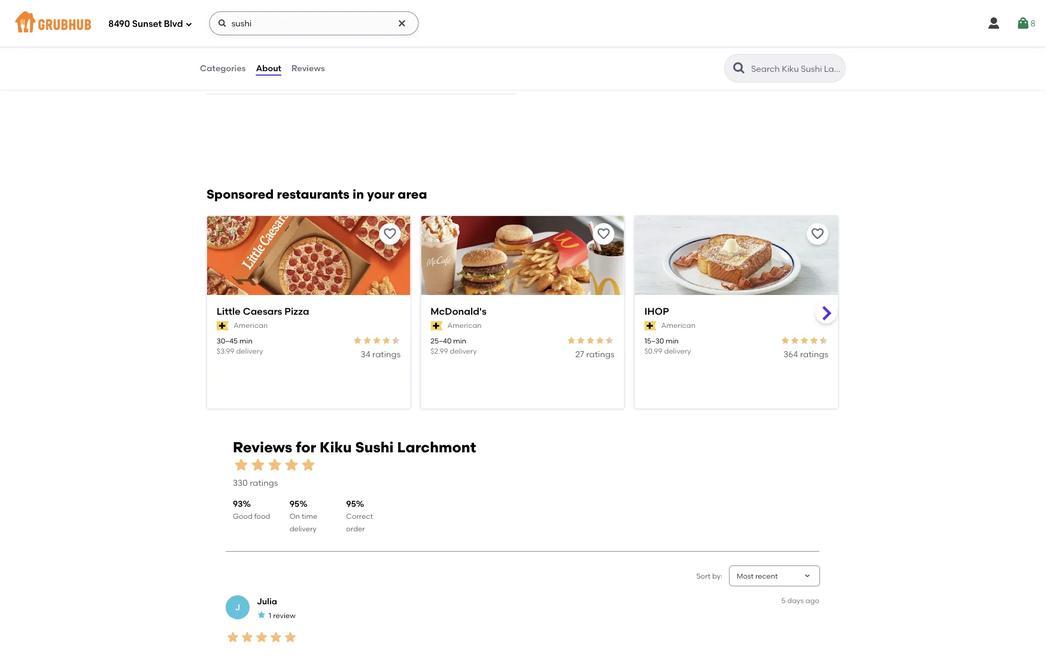 Task type: locate. For each thing, give the bounding box(es) containing it.
subscription pass image down 'little'
[[217, 321, 229, 331]]

95 inside 95 on time delivery
[[290, 499, 300, 510]]

0 vertical spatial blvd
[[278, 4, 296, 14]]

american down mcdonald's
[[448, 321, 482, 330]]

most
[[737, 572, 754, 581]]

min right 15–30
[[666, 336, 679, 345]]

american for mcdonald's
[[448, 321, 482, 330]]

0 vertical spatial larchmont
[[232, 4, 276, 14]]

(323) 464-1323
[[207, 68, 267, 78]]

save this restaurant image
[[383, 227, 397, 241]]

1 save this restaurant button from the left
[[379, 223, 401, 245]]

time
[[302, 513, 318, 521]]

5
[[782, 597, 786, 605]]

subscription pass image
[[217, 321, 229, 331], [431, 321, 443, 331]]

blvd right sunset
[[164, 19, 183, 29]]

95 inside 95 correct order
[[346, 499, 356, 510]]

25–40
[[431, 336, 452, 345]]

mcdonald's logo image
[[421, 216, 625, 317]]

little caesars pizza logo image
[[207, 216, 411, 317]]

save this restaurant button
[[379, 223, 401, 245], [593, 223, 615, 245], [807, 223, 829, 245]]

95 on time delivery
[[290, 499, 318, 533]]

93 good food
[[233, 499, 270, 521]]

8490 sunset blvd
[[108, 19, 183, 29]]

sort by:
[[697, 572, 723, 581]]

los
[[207, 16, 220, 26]]

delivery inside the "25–40 min $2.99 delivery"
[[450, 347, 477, 356]]

2 save this restaurant button from the left
[[593, 223, 615, 245]]

delivery right $3.99
[[236, 347, 263, 356]]

blvd inside 'main navigation' navigation
[[164, 19, 183, 29]]

reviews inside button
[[292, 63, 325, 73]]

larchmont
[[232, 4, 276, 14], [397, 439, 476, 456]]

0 horizontal spatial save this restaurant button
[[379, 223, 401, 245]]

95 up on
[[290, 499, 300, 510]]

little
[[217, 306, 241, 317]]

delivery down time
[[290, 525, 317, 533]]

reviews
[[292, 63, 325, 73], [233, 439, 293, 456]]

0 horizontal spatial subscription pass image
[[217, 321, 229, 331]]

1 horizontal spatial save this restaurant button
[[593, 223, 615, 245]]

american
[[234, 321, 268, 330], [448, 321, 482, 330], [662, 321, 696, 330]]

mi
[[225, 28, 235, 38]]

1 horizontal spatial 95
[[346, 499, 356, 510]]

95
[[290, 499, 300, 510], [346, 499, 356, 510]]

ratings right 27 on the right bottom of page
[[587, 349, 615, 359]]

main navigation navigation
[[0, 0, 1046, 47]]

2 horizontal spatial american
[[662, 321, 696, 330]]

delivery inside 15–30 min $0.99 delivery
[[665, 347, 692, 356]]

min right 30–45 on the left of the page
[[240, 336, 253, 345]]

caret down icon image
[[803, 572, 813, 581]]

reviews right about
[[292, 63, 325, 73]]

0 horizontal spatial save this restaurant image
[[597, 227, 611, 241]]

ratings
[[373, 349, 401, 359], [587, 349, 615, 359], [801, 349, 829, 359], [250, 478, 278, 488]]

reviews for kiku sushi larchmont
[[233, 439, 476, 456]]

3 save this restaurant button from the left
[[807, 223, 829, 245]]

american up 15–30 min $0.99 delivery
[[662, 321, 696, 330]]

delivery
[[236, 347, 263, 356], [450, 347, 477, 356], [665, 347, 692, 356], [290, 525, 317, 533]]

search icon image
[[733, 61, 747, 75]]

464-
[[230, 68, 249, 78]]

1
[[269, 611, 272, 620]]

ratings for mcdonald's
[[587, 349, 615, 359]]

$2.99
[[431, 347, 448, 356]]

0 horizontal spatial min
[[240, 336, 253, 345]]

sushi
[[356, 439, 394, 456]]

3 american from the left
[[662, 321, 696, 330]]

american down caesars
[[234, 321, 268, 330]]

0 horizontal spatial larchmont
[[232, 4, 276, 14]]

364
[[784, 349, 799, 359]]

2 95 from the left
[[346, 499, 356, 510]]

1 horizontal spatial american
[[448, 321, 482, 330]]

subscription pass image up 25–40
[[431, 321, 443, 331]]

min
[[240, 336, 253, 345], [454, 336, 467, 345], [666, 336, 679, 345]]

0 horizontal spatial blvd
[[164, 19, 183, 29]]

ratings right the 34
[[373, 349, 401, 359]]

min inside "30–45 min $3.99 delivery"
[[240, 336, 253, 345]]

min inside 15–30 min $0.99 delivery
[[666, 336, 679, 345]]

little caesars pizza link
[[217, 305, 401, 318]]

ratings for little caesars pizza
[[373, 349, 401, 359]]

min inside the "25–40 min $2.99 delivery"
[[454, 336, 467, 345]]

15–30
[[645, 336, 664, 345]]

95 up correct
[[346, 499, 356, 510]]

Search for food, convenience, alcohol... search field
[[209, 11, 419, 35]]

ratings right 364
[[801, 349, 829, 359]]

svg image
[[988, 16, 1002, 31], [1017, 16, 1031, 31], [218, 19, 227, 28], [398, 19, 407, 28], [186, 21, 193, 28]]

1 subscription pass image from the left
[[217, 321, 229, 331]]

ratings for ihop
[[801, 349, 829, 359]]

ca
[[259, 16, 272, 26]]

1 horizontal spatial subscription pass image
[[431, 321, 443, 331]]

1 american from the left
[[234, 321, 268, 330]]

mcdonald's link
[[431, 305, 615, 318]]

correct
[[346, 513, 373, 521]]

0 horizontal spatial 95
[[290, 499, 300, 510]]

review
[[273, 611, 296, 620]]

2 subscription pass image from the left
[[431, 321, 443, 331]]

min right 25–40
[[454, 336, 467, 345]]

sort
[[697, 572, 711, 581]]

subscription pass image for mcdonald's
[[431, 321, 443, 331]]

2 min from the left
[[454, 336, 467, 345]]

ihop logo image
[[635, 216, 839, 317]]

delivery right $2.99 at the left
[[450, 347, 477, 356]]

2 american from the left
[[448, 321, 482, 330]]

caesars
[[243, 306, 282, 317]]

2 horizontal spatial min
[[666, 336, 679, 345]]

27 ratings
[[576, 349, 615, 359]]

1 vertical spatial blvd
[[164, 19, 183, 29]]

save this restaurant image
[[597, 227, 611, 241], [811, 227, 825, 241]]

reviews for reviews for kiku sushi larchmont
[[233, 439, 293, 456]]

angeles
[[222, 16, 255, 26]]

blvd
[[278, 4, 296, 14], [164, 19, 183, 29]]

2 horizontal spatial save this restaurant button
[[807, 223, 829, 245]]

blvd up 90004 on the left top of the page
[[278, 4, 296, 14]]

ihop link
[[645, 305, 829, 318]]

categories
[[200, 63, 246, 73]]

delivery inside "30–45 min $3.99 delivery"
[[236, 347, 263, 356]]

1 horizontal spatial min
[[454, 336, 467, 345]]

0 vertical spatial reviews
[[292, 63, 325, 73]]

15–30 min $0.99 delivery
[[645, 336, 692, 356]]

1 horizontal spatial blvd
[[278, 4, 296, 14]]

save this restaurant button for mcdonald's
[[593, 223, 615, 245]]

subscription pass image
[[645, 321, 657, 331]]

area
[[398, 187, 427, 202]]

2 save this restaurant image from the left
[[811, 227, 825, 241]]

1 95 from the left
[[290, 499, 300, 510]]

larchmont inside 246 n larchmont blvd los angeles ca 90004 3.23 mi
[[232, 4, 276, 14]]

95 for 95 correct order
[[346, 499, 356, 510]]

1 vertical spatial larchmont
[[397, 439, 476, 456]]

days
[[788, 597, 804, 605]]

3 min from the left
[[666, 336, 679, 345]]

delivery inside 95 on time delivery
[[290, 525, 317, 533]]

reviews up 330 ratings
[[233, 439, 293, 456]]

1 horizontal spatial save this restaurant image
[[811, 227, 825, 241]]

1 save this restaurant image from the left
[[597, 227, 611, 241]]

1 vertical spatial reviews
[[233, 439, 293, 456]]

star icon image
[[353, 336, 363, 345], [363, 336, 372, 345], [372, 336, 382, 345], [382, 336, 391, 345], [391, 336, 401, 345], [391, 336, 401, 345], [567, 336, 577, 345], [577, 336, 586, 345], [586, 336, 596, 345], [596, 336, 605, 345], [605, 336, 615, 345], [605, 336, 615, 345], [781, 336, 791, 345], [791, 336, 800, 345], [800, 336, 810, 345], [810, 336, 819, 345], [819, 336, 829, 345], [819, 336, 829, 345], [233, 457, 250, 474], [250, 457, 267, 474], [267, 457, 283, 474], [283, 457, 300, 474], [300, 457, 317, 474], [257, 611, 267, 620], [226, 631, 240, 645], [240, 631, 255, 645], [255, 631, 269, 645], [269, 631, 283, 645], [283, 631, 298, 645]]

1 min from the left
[[240, 336, 253, 345]]

delivery right $0.99
[[665, 347, 692, 356]]

0 horizontal spatial american
[[234, 321, 268, 330]]



Task type: describe. For each thing, give the bounding box(es) containing it.
8490
[[108, 19, 130, 29]]

$3.99
[[217, 347, 235, 356]]

american for ihop
[[662, 321, 696, 330]]

(323) 464-1323 button
[[207, 67, 267, 79]]

recent
[[756, 572, 779, 581]]

about
[[256, 63, 282, 73]]

pizza
[[285, 306, 309, 317]]

delivery for mcdonald's
[[450, 347, 477, 356]]

most recent
[[737, 572, 779, 581]]

by:
[[713, 572, 723, 581]]

246 n larchmont blvd los angeles ca 90004 3.23 mi
[[207, 4, 299, 38]]

good
[[233, 513, 253, 521]]

(323)
[[207, 68, 228, 78]]

34
[[361, 349, 371, 359]]

julia
[[257, 597, 277, 607]]

food
[[254, 513, 270, 521]]

little caesars pizza
[[217, 306, 309, 317]]

5 days ago
[[782, 597, 820, 605]]

mcdonald's
[[431, 306, 487, 317]]

27
[[576, 349, 585, 359]]

save this restaurant button for little caesars pizza
[[379, 223, 401, 245]]

8 button
[[1017, 13, 1036, 34]]

1 horizontal spatial larchmont
[[397, 439, 476, 456]]

for
[[296, 439, 316, 456]]

95 correct order
[[346, 499, 373, 533]]

34 ratings
[[361, 349, 401, 359]]

sunset
[[132, 19, 162, 29]]

sponsored restaurants in your area
[[207, 187, 427, 202]]

1323
[[248, 68, 267, 78]]

90004
[[274, 16, 299, 26]]

1 review
[[269, 611, 296, 620]]

svg image inside the 8 button
[[1017, 16, 1031, 31]]

on
[[290, 513, 300, 521]]

95 for 95 on time delivery
[[290, 499, 300, 510]]

min for ihop
[[666, 336, 679, 345]]

in
[[353, 187, 364, 202]]

reviews for reviews
[[292, 63, 325, 73]]

330 ratings
[[233, 478, 278, 488]]

your
[[367, 187, 395, 202]]

min for little caesars pizza
[[240, 336, 253, 345]]

Search Kiku Sushi Larchmont search field
[[751, 63, 842, 74]]

246
[[207, 4, 221, 14]]

restaurants
[[277, 187, 350, 202]]

93
[[233, 499, 243, 510]]

save this restaurant button for ihop
[[807, 223, 829, 245]]

about button
[[256, 47, 282, 90]]

25–40 min $2.99 delivery
[[431, 336, 477, 356]]

kiku
[[320, 439, 352, 456]]

ihop
[[645, 306, 670, 317]]

save this restaurant image for ihop
[[811, 227, 825, 241]]

blvd inside 246 n larchmont blvd los angeles ca 90004 3.23 mi
[[278, 4, 296, 14]]

ratings right 330
[[250, 478, 278, 488]]

american for little caesars pizza
[[234, 321, 268, 330]]

order
[[346, 525, 365, 533]]

8
[[1031, 18, 1036, 28]]

categories button
[[199, 47, 247, 90]]

ago
[[806, 597, 820, 605]]

n
[[223, 4, 230, 14]]

subscription pass image for little caesars pizza
[[217, 321, 229, 331]]

delivery for little caesars pizza
[[236, 347, 263, 356]]

j
[[235, 603, 240, 613]]

Sort by: field
[[737, 571, 779, 582]]

sponsored
[[207, 187, 274, 202]]

$0.99
[[645, 347, 663, 356]]

reviews button
[[291, 47, 326, 90]]

delivery for ihop
[[665, 347, 692, 356]]

min for mcdonald's
[[454, 336, 467, 345]]

30–45 min $3.99 delivery
[[217, 336, 263, 356]]

364 ratings
[[784, 349, 829, 359]]

330
[[233, 478, 248, 488]]

30–45
[[217, 336, 238, 345]]

3.23
[[207, 28, 223, 38]]

save this restaurant image for mcdonald's
[[597, 227, 611, 241]]



Task type: vqa. For each thing, say whether or not it's contained in the screenshot.


